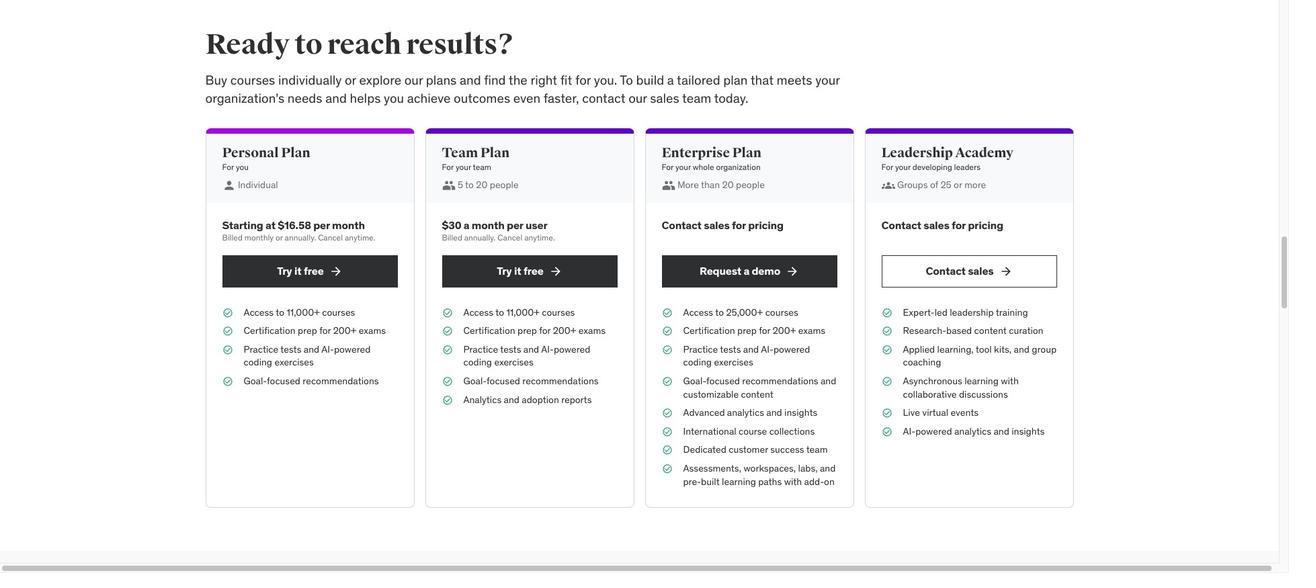 Task type: vqa. For each thing, say whether or not it's contained in the screenshot.
small Icon
no



Task type: describe. For each thing, give the bounding box(es) containing it.
it for team plan
[[514, 264, 521, 278]]

plan for enterprise plan
[[732, 145, 762, 162]]

expert-
[[903, 306, 935, 318]]

request a demo link
[[662, 255, 837, 287]]

led
[[935, 306, 948, 318]]

try it free for team plan
[[497, 264, 544, 278]]

enterprise
[[662, 145, 730, 162]]

month inside $30 a month per user billed annually. cancel anytime.
[[472, 219, 505, 232]]

international course collections
[[683, 425, 815, 438]]

cancel inside starting at $16.58 per month billed monthly or annually. cancel anytime.
[[318, 232, 343, 242]]

goal- for team
[[464, 375, 487, 387]]

sales down of
[[924, 219, 950, 232]]

on
[[824, 476, 835, 488]]

coaching
[[903, 357, 941, 369]]

25,000+
[[726, 306, 763, 318]]

the
[[509, 72, 528, 88]]

free for personal plan
[[304, 264, 324, 278]]

xsmall image for dedicated
[[662, 444, 673, 457]]

prep for enterprise plan
[[738, 325, 757, 337]]

reach
[[327, 28, 401, 62]]

11,000+ for personal plan
[[287, 306, 320, 318]]

virtual
[[923, 407, 949, 419]]

200+ for team plan
[[553, 325, 577, 337]]

annually. inside starting at $16.58 per month billed monthly or annually. cancel anytime.
[[285, 232, 316, 242]]

xsmall image for access
[[442, 306, 453, 319]]

courses for enterprise
[[766, 306, 799, 318]]

demo
[[752, 264, 781, 278]]

coding for enterprise
[[683, 357, 712, 369]]

meets
[[777, 72, 813, 88]]

certification for enterprise
[[683, 325, 735, 337]]

achieve
[[407, 90, 451, 106]]

individual
[[238, 179, 278, 191]]

ai- for team plan
[[541, 343, 554, 356]]

advanced
[[683, 407, 725, 419]]

results?
[[406, 28, 515, 62]]

practice tests and ai-powered coding exercises for team plan
[[464, 343, 591, 369]]

powered for personal plan
[[334, 343, 371, 356]]

contact for leadership academy
[[882, 219, 922, 232]]

access for enterprise
[[683, 306, 713, 318]]

1 horizontal spatial our
[[629, 90, 647, 106]]

you.
[[594, 72, 617, 88]]

xsmall image for assessments,
[[662, 463, 673, 476]]

analytics and adoption reports
[[464, 394, 592, 406]]

it for personal plan
[[294, 264, 302, 278]]

that
[[751, 72, 774, 88]]

xsmall image for advanced
[[662, 407, 673, 420]]

research-
[[903, 325, 947, 337]]

for for personal plan
[[222, 162, 234, 172]]

false image inside contact sales link
[[999, 265, 1013, 278]]

even
[[513, 90, 541, 106]]

2 horizontal spatial contact
[[926, 264, 966, 278]]

faster,
[[544, 90, 579, 106]]

discussions
[[959, 388, 1008, 400]]

for for enterprise plan
[[662, 162, 674, 172]]

plan for team plan
[[481, 145, 510, 162]]

xsmall image for goal-
[[442, 375, 453, 388]]

user
[[526, 219, 548, 232]]

coding for team
[[464, 357, 492, 369]]

access to 11,000+ courses for personal plan
[[244, 306, 355, 318]]

certification prep for 200+ exams for team plan
[[464, 325, 606, 337]]

people for enterprise plan
[[736, 179, 765, 191]]

per for personal plan
[[313, 219, 330, 232]]

leadership
[[950, 306, 994, 318]]

to
[[620, 72, 633, 88]]

contact
[[582, 90, 626, 106]]

learning,
[[938, 343, 974, 356]]

false image inside request a demo 'link'
[[786, 265, 799, 278]]

tests for enterprise
[[720, 343, 741, 356]]

applied
[[903, 343, 935, 356]]

practice for enterprise
[[683, 343, 718, 356]]

contact sales link
[[882, 255, 1057, 287]]

goal-focused recommendations and customizable content
[[683, 375, 837, 400]]

0 vertical spatial our
[[405, 72, 423, 88]]

ai-powered analytics and insights
[[903, 425, 1045, 438]]

workspaces,
[[744, 463, 796, 475]]

exercises for personal plan
[[275, 357, 314, 369]]

plans
[[426, 72, 457, 88]]

customer
[[729, 444, 768, 456]]

labs,
[[798, 463, 818, 475]]

try it free for personal plan
[[277, 264, 324, 278]]

ai- for personal plan
[[322, 343, 334, 356]]

for inside buy courses individually or explore our plans and find the right fit for you. to build a tailored plan that meets your organization's needs and helps you achieve outcomes even faster, contact our sales team today.
[[575, 72, 591, 88]]

to for personal plan
[[276, 306, 284, 318]]

try it free link for team plan
[[442, 255, 618, 287]]

xsmall image for expert-
[[882, 306, 893, 319]]

starting at $16.58 per month billed monthly or annually. cancel anytime.
[[222, 219, 376, 242]]

paths
[[758, 476, 782, 488]]

200+ for personal plan
[[333, 325, 357, 337]]

your for enterprise plan
[[676, 162, 691, 172]]

with inside asynchronous learning with collaborative discussions
[[1001, 375, 1019, 387]]

5
[[458, 179, 463, 191]]

people for team plan
[[490, 179, 519, 191]]

built
[[701, 476, 720, 488]]

team
[[442, 145, 478, 162]]

try for team plan
[[497, 264, 512, 278]]

$16.58
[[278, 219, 311, 232]]

xsmall image for certification
[[442, 325, 453, 338]]

assessments, workspaces, labs, and pre-built learning paths with add-on
[[683, 463, 836, 488]]

exams for enterprise plan
[[799, 325, 826, 337]]

dedicated
[[683, 444, 727, 456]]

practice tests and ai-powered coding exercises for enterprise plan
[[683, 343, 810, 369]]

xsmall image for practice
[[222, 343, 233, 357]]

ai- for enterprise plan
[[761, 343, 774, 356]]

explore
[[359, 72, 401, 88]]

powered for enterprise plan
[[774, 343, 810, 356]]

xsmall image for applied
[[882, 343, 893, 357]]

developing
[[913, 162, 953, 172]]

contact sales
[[926, 264, 994, 278]]

assessments,
[[683, 463, 742, 475]]

today.
[[714, 90, 749, 106]]

sales up leadership
[[968, 264, 994, 278]]

anytime. inside $30 a month per user billed annually. cancel anytime.
[[525, 232, 555, 242]]

pricing for leadership academy
[[968, 219, 1004, 232]]

5 to 20 people
[[458, 179, 519, 191]]

group
[[1032, 343, 1057, 356]]

access to 25,000+ courses
[[683, 306, 799, 318]]

academy
[[956, 145, 1014, 162]]

or for 25
[[954, 179, 963, 191]]

starting
[[222, 219, 263, 232]]

expert-led leadership training
[[903, 306, 1028, 318]]

1 vertical spatial insights
[[1012, 425, 1045, 438]]

helps
[[350, 90, 381, 106]]

prep for personal plan
[[298, 325, 317, 337]]

request a demo
[[700, 264, 781, 278]]

tests for team
[[500, 343, 521, 356]]

whole
[[693, 162, 714, 172]]

build
[[636, 72, 664, 88]]

analytics
[[464, 394, 502, 406]]

xsmall image for research-
[[882, 325, 893, 338]]

buy courses individually or explore our plans and find the right fit for you. to build a tailored plan that meets your organization's needs and helps you achieve outcomes even faster, contact our sales team today.
[[205, 72, 840, 106]]

enterprise plan for your whole organization
[[662, 145, 762, 172]]

practice for team
[[464, 343, 498, 356]]

live virtual events
[[903, 407, 979, 419]]

exercises for enterprise plan
[[714, 357, 754, 369]]

plan
[[724, 72, 748, 88]]

try for personal plan
[[277, 264, 292, 278]]

month inside starting at $16.58 per month billed monthly or annually. cancel anytime.
[[332, 219, 365, 232]]

billed for team
[[442, 232, 462, 242]]

courses for personal
[[322, 306, 355, 318]]

tests for personal
[[281, 343, 302, 356]]

groups
[[897, 179, 928, 191]]

0 horizontal spatial insights
[[785, 407, 818, 419]]

your inside buy courses individually or explore our plans and find the right fit for you. to build a tailored plan that meets your organization's needs and helps you achieve outcomes even faster, contact our sales team today.
[[816, 72, 840, 88]]

more
[[678, 179, 699, 191]]

ready to reach results?
[[205, 28, 515, 62]]

20 for team
[[476, 179, 488, 191]]



Task type: locate. For each thing, give the bounding box(es) containing it.
prep for team plan
[[518, 325, 537, 337]]

3 200+ from the left
[[773, 325, 796, 337]]

certification prep for 200+ exams for enterprise plan
[[683, 325, 826, 337]]

0 horizontal spatial focused
[[267, 375, 301, 387]]

1 access from the left
[[244, 306, 274, 318]]

3 for from the left
[[662, 162, 674, 172]]

2 billed from the left
[[442, 232, 462, 242]]

leadership academy for your developing leaders
[[882, 145, 1014, 172]]

3 coding from the left
[[683, 357, 712, 369]]

2 pricing from the left
[[968, 219, 1004, 232]]

certification for team
[[464, 325, 515, 337]]

1 horizontal spatial anytime.
[[525, 232, 555, 242]]

events
[[951, 407, 979, 419]]

focused for enterprise
[[707, 375, 740, 387]]

1 month from the left
[[332, 219, 365, 232]]

0 horizontal spatial 200+
[[333, 325, 357, 337]]

1 horizontal spatial focused
[[487, 375, 520, 387]]

2 try from the left
[[497, 264, 512, 278]]

1 horizontal spatial content
[[975, 325, 1007, 337]]

our up achieve
[[405, 72, 423, 88]]

per right $16.58
[[313, 219, 330, 232]]

pricing down more at the top right of the page
[[968, 219, 1004, 232]]

asynchronous
[[903, 375, 963, 387]]

contact sales for pricing down groups of 25 or more
[[882, 219, 1004, 232]]

for inside personal plan for you
[[222, 162, 234, 172]]

1 try from the left
[[277, 264, 292, 278]]

try it free link
[[222, 255, 398, 287], [442, 255, 618, 287]]

2 vertical spatial a
[[744, 264, 750, 278]]

plan
[[281, 145, 310, 162], [481, 145, 510, 162], [732, 145, 762, 162]]

a right build
[[667, 72, 674, 88]]

1 horizontal spatial annually.
[[464, 232, 496, 242]]

2 practice from the left
[[464, 343, 498, 356]]

sales inside buy courses individually or explore our plans and find the right fit for you. to build a tailored plan that meets your organization's needs and helps you achieve outcomes even faster, contact our sales team today.
[[650, 90, 680, 106]]

0 horizontal spatial annually.
[[285, 232, 316, 242]]

1 horizontal spatial billed
[[442, 232, 462, 242]]

a for $30 a month per user billed annually. cancel anytime.
[[464, 219, 470, 232]]

1 exams from the left
[[359, 325, 386, 337]]

2 practice tests and ai-powered coding exercises from the left
[[464, 343, 591, 369]]

for down "enterprise"
[[662, 162, 674, 172]]

free down user
[[524, 264, 544, 278]]

0 horizontal spatial team
[[473, 162, 491, 172]]

you inside buy courses individually or explore our plans and find the right fit for you. to build a tailored plan that meets your organization's needs and helps you achieve outcomes even faster, contact our sales team today.
[[384, 90, 404, 106]]

a left the demo
[[744, 264, 750, 278]]

or for individually
[[345, 72, 356, 88]]

try down starting at $16.58 per month billed monthly or annually. cancel anytime.
[[277, 264, 292, 278]]

1 exercises from the left
[[275, 357, 314, 369]]

20 for enterprise
[[722, 179, 734, 191]]

applied learning, tool kits, and group coaching
[[903, 343, 1057, 369]]

1 goal- from the left
[[244, 375, 267, 387]]

2 plan from the left
[[481, 145, 510, 162]]

anytime. inside starting at $16.58 per month billed monthly or annually. cancel anytime.
[[345, 232, 376, 242]]

advanced analytics and insights
[[683, 407, 818, 419]]

1 horizontal spatial coding
[[464, 357, 492, 369]]

ai-
[[322, 343, 334, 356], [541, 343, 554, 356], [761, 343, 774, 356], [903, 425, 916, 438]]

1 horizontal spatial prep
[[518, 325, 537, 337]]

more than 20 people
[[678, 179, 765, 191]]

2 goal-focused recommendations from the left
[[464, 375, 599, 387]]

0 vertical spatial team
[[682, 90, 712, 106]]

curation
[[1009, 325, 1044, 337]]

2 horizontal spatial recommendations
[[742, 375, 819, 387]]

2 horizontal spatial coding
[[683, 357, 712, 369]]

0 vertical spatial analytics
[[727, 407, 764, 419]]

a right $30
[[464, 219, 470, 232]]

0 horizontal spatial try
[[277, 264, 292, 278]]

asynchronous learning with collaborative discussions
[[903, 375, 1019, 400]]

to
[[295, 28, 322, 62], [465, 179, 474, 191], [276, 306, 284, 318], [496, 306, 504, 318], [716, 306, 724, 318]]

pricing up the demo
[[748, 219, 784, 232]]

recommendations for personal plan
[[303, 375, 379, 387]]

0 horizontal spatial analytics
[[727, 407, 764, 419]]

a inside buy courses individually or explore our plans and find the right fit for you. to build a tailored plan that meets your organization's needs and helps you achieve outcomes even faster, contact our sales team today.
[[667, 72, 674, 88]]

1 vertical spatial learning
[[722, 476, 756, 488]]

your inside leadership academy for your developing leaders
[[895, 162, 911, 172]]

1 horizontal spatial insights
[[1012, 425, 1045, 438]]

2 try it free link from the left
[[442, 255, 618, 287]]

1 vertical spatial our
[[629, 90, 647, 106]]

3 goal- from the left
[[683, 375, 707, 387]]

team up 5 to 20 people
[[473, 162, 491, 172]]

3 practice tests and ai-powered coding exercises from the left
[[683, 343, 810, 369]]

3 prep from the left
[[738, 325, 757, 337]]

learning
[[965, 375, 999, 387], [722, 476, 756, 488]]

practice for personal
[[244, 343, 278, 356]]

course
[[739, 425, 767, 438]]

false image
[[222, 179, 236, 193], [442, 179, 456, 193], [549, 265, 563, 278], [786, 265, 799, 278]]

xsmall image for asynchronous
[[882, 375, 893, 388]]

1 coding from the left
[[244, 357, 272, 369]]

your right meets
[[816, 72, 840, 88]]

xsmall image for international
[[662, 425, 673, 439]]

1 focused from the left
[[267, 375, 301, 387]]

1 vertical spatial a
[[464, 219, 470, 232]]

prep
[[298, 325, 317, 337], [518, 325, 537, 337], [738, 325, 757, 337]]

25
[[941, 179, 952, 191]]

content up tool
[[975, 325, 1007, 337]]

contact
[[662, 219, 702, 232], [882, 219, 922, 232], [926, 264, 966, 278]]

1 horizontal spatial practice
[[464, 343, 498, 356]]

more
[[965, 179, 986, 191]]

0 horizontal spatial goal-
[[244, 375, 267, 387]]

or right the 25
[[954, 179, 963, 191]]

exams for personal plan
[[359, 325, 386, 337]]

1 it from the left
[[294, 264, 302, 278]]

2 20 from the left
[[722, 179, 734, 191]]

0 horizontal spatial certification
[[244, 325, 296, 337]]

2 horizontal spatial goal-
[[683, 375, 707, 387]]

focused inside "goal-focused recommendations and customizable content"
[[707, 375, 740, 387]]

goal-focused recommendations
[[244, 375, 379, 387], [464, 375, 599, 387]]

1 horizontal spatial access to 11,000+ courses
[[464, 306, 575, 318]]

with
[[1001, 375, 1019, 387], [784, 476, 802, 488]]

team inside the team plan for your team
[[473, 162, 491, 172]]

you inside personal plan for you
[[236, 162, 249, 172]]

annually. down 5 to 20 people
[[464, 232, 496, 242]]

2 horizontal spatial certification prep for 200+ exams
[[683, 325, 826, 337]]

courses inside buy courses individually or explore our plans and find the right fit for you. to build a tailored plan that meets your organization's needs and helps you achieve outcomes even faster, contact our sales team today.
[[230, 72, 275, 88]]

needs
[[288, 90, 322, 106]]

1 goal-focused recommendations from the left
[[244, 375, 379, 387]]

0 horizontal spatial it
[[294, 264, 302, 278]]

find
[[484, 72, 506, 88]]

2 horizontal spatial access
[[683, 306, 713, 318]]

1 per from the left
[[313, 219, 330, 232]]

0 horizontal spatial or
[[276, 232, 283, 242]]

free down starting at $16.58 per month billed monthly or annually. cancel anytime.
[[304, 264, 324, 278]]

2 vertical spatial or
[[276, 232, 283, 242]]

0 horizontal spatial exams
[[359, 325, 386, 337]]

personal plan for you
[[222, 145, 310, 172]]

content
[[975, 325, 1007, 337], [741, 388, 774, 400]]

0 vertical spatial a
[[667, 72, 674, 88]]

goal- for enterprise
[[683, 375, 707, 387]]

2 horizontal spatial practice tests and ai-powered coding exercises
[[683, 343, 810, 369]]

0 horizontal spatial per
[[313, 219, 330, 232]]

based
[[947, 325, 972, 337]]

2 try it free from the left
[[497, 264, 544, 278]]

1 vertical spatial team
[[473, 162, 491, 172]]

1 horizontal spatial a
[[667, 72, 674, 88]]

2 horizontal spatial a
[[744, 264, 750, 278]]

per for team plan
[[507, 219, 523, 232]]

0 horizontal spatial 20
[[476, 179, 488, 191]]

0 horizontal spatial month
[[332, 219, 365, 232]]

exercises for team plan
[[494, 357, 534, 369]]

3 exercises from the left
[[714, 357, 754, 369]]

content inside "goal-focused recommendations and customizable content"
[[741, 388, 774, 400]]

2 tests from the left
[[500, 343, 521, 356]]

1 20 from the left
[[476, 179, 488, 191]]

try it free link down starting at $16.58 per month billed monthly or annually. cancel anytime.
[[222, 255, 398, 287]]

3 practice from the left
[[683, 343, 718, 356]]

plan inside enterprise plan for your whole organization
[[732, 145, 762, 162]]

coding
[[244, 357, 272, 369], [464, 357, 492, 369], [683, 357, 712, 369]]

2 horizontal spatial focused
[[707, 375, 740, 387]]

per inside starting at $16.58 per month billed monthly or annually. cancel anytime.
[[313, 219, 330, 232]]

outcomes
[[454, 90, 510, 106]]

powered for team plan
[[554, 343, 591, 356]]

per
[[313, 219, 330, 232], [507, 219, 523, 232]]

for down team
[[442, 162, 454, 172]]

0 horizontal spatial free
[[304, 264, 324, 278]]

it down starting at $16.58 per month billed monthly or annually. cancel anytime.
[[294, 264, 302, 278]]

2 horizontal spatial or
[[954, 179, 963, 191]]

1 horizontal spatial certification prep for 200+ exams
[[464, 325, 606, 337]]

groups of 25 or more
[[897, 179, 986, 191]]

learning up discussions
[[965, 375, 999, 387]]

1 horizontal spatial tests
[[500, 343, 521, 356]]

11,000+
[[287, 306, 320, 318], [507, 306, 540, 318]]

0 horizontal spatial our
[[405, 72, 423, 88]]

1 horizontal spatial 200+
[[553, 325, 577, 337]]

0 horizontal spatial people
[[490, 179, 519, 191]]

2 prep from the left
[[518, 325, 537, 337]]

3 certification from the left
[[683, 325, 735, 337]]

a
[[667, 72, 674, 88], [464, 219, 470, 232], [744, 264, 750, 278]]

0 horizontal spatial pricing
[[748, 219, 784, 232]]

0 vertical spatial or
[[345, 72, 356, 88]]

annually. inside $30 a month per user billed annually. cancel anytime.
[[464, 232, 496, 242]]

it down $30 a month per user billed annually. cancel anytime.
[[514, 264, 521, 278]]

1 200+ from the left
[[333, 325, 357, 337]]

analytics up "international course collections" at right bottom
[[727, 407, 764, 419]]

sales down more than 20 people
[[704, 219, 730, 232]]

your for leadership academy
[[895, 162, 911, 172]]

request
[[700, 264, 742, 278]]

contact for enterprise plan
[[662, 219, 702, 232]]

and inside applied learning, tool kits, and group coaching
[[1014, 343, 1030, 356]]

team inside buy courses individually or explore our plans and find the right fit for you. to build a tailored plan that meets your organization's needs and helps you achieve outcomes even faster, contact our sales team today.
[[682, 90, 712, 106]]

recommendations
[[303, 375, 379, 387], [523, 375, 599, 387], [742, 375, 819, 387]]

focused for team
[[487, 375, 520, 387]]

20 right 5
[[476, 179, 488, 191]]

month right $16.58
[[332, 219, 365, 232]]

2 access to 11,000+ courses from the left
[[464, 306, 575, 318]]

and inside assessments, workspaces, labs, and pre-built learning paths with add-on
[[820, 463, 836, 475]]

3 access from the left
[[683, 306, 713, 318]]

to for team plan
[[496, 306, 504, 318]]

for inside leadership academy for your developing leaders
[[882, 162, 894, 172]]

0 horizontal spatial billed
[[222, 232, 243, 242]]

0 horizontal spatial tests
[[281, 343, 302, 356]]

0 horizontal spatial access to 11,000+ courses
[[244, 306, 355, 318]]

access to 11,000+ courses for team plan
[[464, 306, 575, 318]]

for down the leadership
[[882, 162, 894, 172]]

your down team
[[456, 162, 471, 172]]

and inside "goal-focused recommendations and customizable content"
[[821, 375, 837, 387]]

2 11,000+ from the left
[[507, 306, 540, 318]]

for inside the team plan for your team
[[442, 162, 454, 172]]

customizable
[[683, 388, 739, 400]]

1 horizontal spatial certification
[[464, 325, 515, 337]]

2 goal- from the left
[[464, 375, 487, 387]]

false image down starting at $16.58 per month billed monthly or annually. cancel anytime.
[[329, 265, 343, 278]]

goal- for personal
[[244, 375, 267, 387]]

2 vertical spatial team
[[807, 444, 828, 456]]

2 exercises from the left
[[494, 357, 534, 369]]

2 cancel from the left
[[498, 232, 523, 242]]

content up the 'advanced analytics and insights'
[[741, 388, 774, 400]]

1 horizontal spatial exercises
[[494, 357, 534, 369]]

certification for personal
[[244, 325, 296, 337]]

for
[[575, 72, 591, 88], [732, 219, 746, 232], [952, 219, 966, 232], [319, 325, 331, 337], [539, 325, 551, 337], [759, 325, 771, 337]]

buy
[[205, 72, 227, 88]]

access for personal
[[244, 306, 274, 318]]

0 horizontal spatial learning
[[722, 476, 756, 488]]

1 people from the left
[[490, 179, 519, 191]]

2 horizontal spatial certification
[[683, 325, 735, 337]]

our
[[405, 72, 423, 88], [629, 90, 647, 106]]

to for enterprise plan
[[716, 306, 724, 318]]

3 recommendations from the left
[[742, 375, 819, 387]]

people down the team plan for your team
[[490, 179, 519, 191]]

your inside the team plan for your team
[[456, 162, 471, 172]]

sales
[[650, 90, 680, 106], [704, 219, 730, 232], [924, 219, 950, 232], [968, 264, 994, 278]]

1 access to 11,000+ courses from the left
[[244, 306, 355, 318]]

pricing
[[748, 219, 784, 232], [968, 219, 1004, 232]]

3 exams from the left
[[799, 325, 826, 337]]

with up discussions
[[1001, 375, 1019, 387]]

0 horizontal spatial anytime.
[[345, 232, 376, 242]]

2 access from the left
[[464, 306, 494, 318]]

2 horizontal spatial exercises
[[714, 357, 754, 369]]

a inside 'link'
[[744, 264, 750, 278]]

add-
[[804, 476, 824, 488]]

try it free down starting at $16.58 per month billed monthly or annually. cancel anytime.
[[277, 264, 324, 278]]

focused for personal
[[267, 375, 301, 387]]

2 month from the left
[[472, 219, 505, 232]]

learning inside assessments, workspaces, labs, and pre-built learning paths with add-on
[[722, 476, 756, 488]]

courses for team
[[542, 306, 575, 318]]

2 free from the left
[[524, 264, 544, 278]]

1 horizontal spatial learning
[[965, 375, 999, 387]]

0 horizontal spatial content
[[741, 388, 774, 400]]

false image inside try it free link
[[329, 265, 343, 278]]

0 horizontal spatial contact sales for pricing
[[662, 219, 784, 232]]

contact sales for pricing
[[662, 219, 784, 232], [882, 219, 1004, 232]]

plan for personal plan
[[281, 145, 310, 162]]

our down to
[[629, 90, 647, 106]]

certification prep for 200+ exams for personal plan
[[244, 325, 386, 337]]

1 for from the left
[[222, 162, 234, 172]]

plan up 5 to 20 people
[[481, 145, 510, 162]]

1 horizontal spatial free
[[524, 264, 544, 278]]

your for team plan
[[456, 162, 471, 172]]

contact sales for pricing down more than 20 people
[[662, 219, 784, 232]]

billed inside $30 a month per user billed annually. cancel anytime.
[[442, 232, 462, 242]]

1 vertical spatial or
[[954, 179, 963, 191]]

plan up organization
[[732, 145, 762, 162]]

contact down more
[[662, 219, 702, 232]]

3 tests from the left
[[720, 343, 741, 356]]

organization
[[716, 162, 761, 172]]

try down $30 a month per user billed annually. cancel anytime.
[[497, 264, 512, 278]]

recommendations inside "goal-focused recommendations and customizable content"
[[742, 375, 819, 387]]

1 horizontal spatial or
[[345, 72, 356, 88]]

for down personal
[[222, 162, 234, 172]]

individually
[[278, 72, 342, 88]]

adoption
[[522, 394, 559, 406]]

try it free down $30 a month per user billed annually. cancel anytime.
[[497, 264, 544, 278]]

1 practice from the left
[[244, 343, 278, 356]]

xsmall image
[[222, 306, 233, 319], [662, 306, 673, 319], [222, 325, 233, 338], [662, 325, 673, 338], [442, 343, 453, 357], [662, 343, 673, 357], [222, 375, 233, 388], [662, 375, 673, 388], [442, 394, 453, 407], [882, 425, 893, 439]]

team down the tailored
[[682, 90, 712, 106]]

your down the leadership
[[895, 162, 911, 172]]

billed inside starting at $16.58 per month billed monthly or annually. cancel anytime.
[[222, 232, 243, 242]]

practice
[[244, 343, 278, 356], [464, 343, 498, 356], [683, 343, 718, 356]]

contact sales for pricing for leadership
[[882, 219, 1004, 232]]

you
[[384, 90, 404, 106], [236, 162, 249, 172]]

your inside enterprise plan for your whole organization
[[676, 162, 691, 172]]

0 horizontal spatial practice tests and ai-powered coding exercises
[[244, 343, 371, 369]]

per inside $30 a month per user billed annually. cancel anytime.
[[507, 219, 523, 232]]

false image up training
[[999, 265, 1013, 278]]

at
[[266, 219, 276, 232]]

you down personal
[[236, 162, 249, 172]]

3 certification prep for 200+ exams from the left
[[683, 325, 826, 337]]

2 recommendations from the left
[[523, 375, 599, 387]]

1 certification prep for 200+ exams from the left
[[244, 325, 386, 337]]

0 horizontal spatial try it free
[[277, 264, 324, 278]]

2 exams from the left
[[579, 325, 606, 337]]

2 annually. from the left
[[464, 232, 496, 242]]

1 horizontal spatial month
[[472, 219, 505, 232]]

2 certification prep for 200+ exams from the left
[[464, 325, 606, 337]]

people down organization
[[736, 179, 765, 191]]

or up helps
[[345, 72, 356, 88]]

tailored
[[677, 72, 721, 88]]

a inside $30 a month per user billed annually. cancel anytime.
[[464, 219, 470, 232]]

contact sales for pricing for enterprise
[[662, 219, 784, 232]]

1 try it free from the left
[[277, 264, 324, 278]]

exams for team plan
[[579, 325, 606, 337]]

pre-
[[683, 476, 701, 488]]

billed down $30
[[442, 232, 462, 242]]

sales down build
[[650, 90, 680, 106]]

3 focused from the left
[[707, 375, 740, 387]]

xsmall image
[[442, 306, 453, 319], [882, 306, 893, 319], [442, 325, 453, 338], [882, 325, 893, 338], [222, 343, 233, 357], [882, 343, 893, 357], [442, 375, 453, 388], [882, 375, 893, 388], [662, 407, 673, 420], [882, 407, 893, 420], [662, 425, 673, 439], [662, 444, 673, 457], [662, 463, 673, 476]]

you down the explore
[[384, 90, 404, 106]]

for for leadership academy
[[882, 162, 894, 172]]

0 vertical spatial content
[[975, 325, 1007, 337]]

monthly
[[245, 232, 274, 242]]

2 200+ from the left
[[553, 325, 577, 337]]

11,000+ for team plan
[[507, 306, 540, 318]]

practice tests and ai-powered coding exercises
[[244, 343, 371, 369], [464, 343, 591, 369], [683, 343, 810, 369]]

false image
[[662, 179, 675, 193], [882, 179, 895, 193], [329, 265, 343, 278], [999, 265, 1013, 278]]

live
[[903, 407, 920, 419]]

research-based content curation
[[903, 325, 1044, 337]]

kits,
[[994, 343, 1012, 356]]

1 vertical spatial content
[[741, 388, 774, 400]]

1 cancel from the left
[[318, 232, 343, 242]]

goal-focused recommendations for team plan
[[464, 375, 599, 387]]

contact down groups on the top right of the page
[[882, 219, 922, 232]]

access for team
[[464, 306, 494, 318]]

plan inside the team plan for your team
[[481, 145, 510, 162]]

your up more
[[676, 162, 691, 172]]

reports
[[561, 394, 592, 406]]

personal
[[222, 145, 279, 162]]

1 anytime. from the left
[[345, 232, 376, 242]]

0 horizontal spatial goal-focused recommendations
[[244, 375, 379, 387]]

2 it from the left
[[514, 264, 521, 278]]

1 tests from the left
[[281, 343, 302, 356]]

recommendations for team plan
[[523, 375, 599, 387]]

plan inside personal plan for you
[[281, 145, 310, 162]]

2 per from the left
[[507, 219, 523, 232]]

0 horizontal spatial exercises
[[275, 357, 314, 369]]

powered
[[334, 343, 371, 356], [554, 343, 591, 356], [774, 343, 810, 356], [916, 425, 952, 438]]

2 anytime. from the left
[[525, 232, 555, 242]]

with down the labs,
[[784, 476, 802, 488]]

1 horizontal spatial goal-
[[464, 375, 487, 387]]

certification
[[244, 325, 296, 337], [464, 325, 515, 337], [683, 325, 735, 337]]

ready
[[205, 28, 290, 62]]

200+ for enterprise plan
[[773, 325, 796, 337]]

with inside assessments, workspaces, labs, and pre-built learning paths with add-on
[[784, 476, 802, 488]]

0 horizontal spatial cancel
[[318, 232, 343, 242]]

or inside buy courses individually or explore our plans and find the right fit for you. to build a tailored plan that meets your organization's needs and helps you achieve outcomes even faster, contact our sales team today.
[[345, 72, 356, 88]]

coding for personal
[[244, 357, 272, 369]]

month right $30
[[472, 219, 505, 232]]

1 horizontal spatial with
[[1001, 375, 1019, 387]]

learning inside asynchronous learning with collaborative discussions
[[965, 375, 999, 387]]

2 people from the left
[[736, 179, 765, 191]]

1 horizontal spatial 11,000+
[[507, 306, 540, 318]]

a for request a demo
[[744, 264, 750, 278]]

1 horizontal spatial it
[[514, 264, 521, 278]]

team up the labs,
[[807, 444, 828, 456]]

analytics
[[727, 407, 764, 419], [955, 425, 992, 438]]

20 right than at the right of the page
[[722, 179, 734, 191]]

0 vertical spatial learning
[[965, 375, 999, 387]]

1 horizontal spatial practice tests and ai-powered coding exercises
[[464, 343, 591, 369]]

1 practice tests and ai-powered coding exercises from the left
[[244, 343, 371, 369]]

1 horizontal spatial analytics
[[955, 425, 992, 438]]

for for team plan
[[442, 162, 454, 172]]

training
[[996, 306, 1028, 318]]

international
[[683, 425, 737, 438]]

organization's
[[205, 90, 285, 106]]

cancel inside $30 a month per user billed annually. cancel anytime.
[[498, 232, 523, 242]]

leaders
[[954, 162, 981, 172]]

billed for personal
[[222, 232, 243, 242]]

0 horizontal spatial prep
[[298, 325, 317, 337]]

2 contact sales for pricing from the left
[[882, 219, 1004, 232]]

recommendations for enterprise plan
[[742, 375, 819, 387]]

0 horizontal spatial try it free link
[[222, 255, 398, 287]]

exams
[[359, 325, 386, 337], [579, 325, 606, 337], [799, 325, 826, 337]]

1 prep from the left
[[298, 325, 317, 337]]

0 horizontal spatial contact
[[662, 219, 702, 232]]

1 plan from the left
[[281, 145, 310, 162]]

xsmall image for live
[[882, 407, 893, 420]]

1 horizontal spatial team
[[682, 90, 712, 106]]

month
[[332, 219, 365, 232], [472, 219, 505, 232]]

plan right personal
[[281, 145, 310, 162]]

0 horizontal spatial coding
[[244, 357, 272, 369]]

collections
[[770, 425, 815, 438]]

or inside starting at $16.58 per month billed monthly or annually. cancel anytime.
[[276, 232, 283, 242]]

tests
[[281, 343, 302, 356], [500, 343, 521, 356], [720, 343, 741, 356]]

or down $16.58
[[276, 232, 283, 242]]

1 horizontal spatial recommendations
[[523, 375, 599, 387]]

pricing for enterprise plan
[[748, 219, 784, 232]]

0 horizontal spatial practice
[[244, 343, 278, 356]]

1 pricing from the left
[[748, 219, 784, 232]]

2 horizontal spatial exams
[[799, 325, 826, 337]]

1 free from the left
[[304, 264, 324, 278]]

2 certification from the left
[[464, 325, 515, 337]]

1 horizontal spatial try it free
[[497, 264, 544, 278]]

for inside enterprise plan for your whole organization
[[662, 162, 674, 172]]

1 certification from the left
[[244, 325, 296, 337]]

of
[[930, 179, 939, 191]]

try it free link for personal plan
[[222, 255, 398, 287]]

false image left groups on the top right of the page
[[882, 179, 895, 193]]

1 horizontal spatial 20
[[722, 179, 734, 191]]

billed down starting
[[222, 232, 243, 242]]

2 for from the left
[[442, 162, 454, 172]]

4 for from the left
[[882, 162, 894, 172]]

0 horizontal spatial access
[[244, 306, 274, 318]]

goal-focused recommendations for personal plan
[[244, 375, 379, 387]]

1 horizontal spatial goal-focused recommendations
[[464, 375, 599, 387]]

focused
[[267, 375, 301, 387], [487, 375, 520, 387], [707, 375, 740, 387]]

fit
[[561, 72, 572, 88]]

2 focused from the left
[[487, 375, 520, 387]]

1 try it free link from the left
[[222, 255, 398, 287]]

annually. down $16.58
[[285, 232, 316, 242]]

learning right the built
[[722, 476, 756, 488]]

20
[[476, 179, 488, 191], [722, 179, 734, 191]]

goal- inside "goal-focused recommendations and customizable content"
[[683, 375, 707, 387]]

per left user
[[507, 219, 523, 232]]

try it free link down user
[[442, 255, 618, 287]]

1 recommendations from the left
[[303, 375, 379, 387]]

$30 a month per user billed annually. cancel anytime.
[[442, 219, 555, 242]]

1 contact sales for pricing from the left
[[662, 219, 784, 232]]

contact up led at the right
[[926, 264, 966, 278]]

2 coding from the left
[[464, 357, 492, 369]]

than
[[701, 179, 720, 191]]

1 annually. from the left
[[285, 232, 316, 242]]

3 plan from the left
[[732, 145, 762, 162]]

1 vertical spatial you
[[236, 162, 249, 172]]

1 11,000+ from the left
[[287, 306, 320, 318]]

try it free
[[277, 264, 324, 278], [497, 264, 544, 278]]

1 billed from the left
[[222, 232, 243, 242]]

analytics down 'events'
[[955, 425, 992, 438]]

2 horizontal spatial 200+
[[773, 325, 796, 337]]

$30
[[442, 219, 462, 232]]

2 horizontal spatial prep
[[738, 325, 757, 337]]

false image left more
[[662, 179, 675, 193]]

free for team plan
[[524, 264, 544, 278]]



